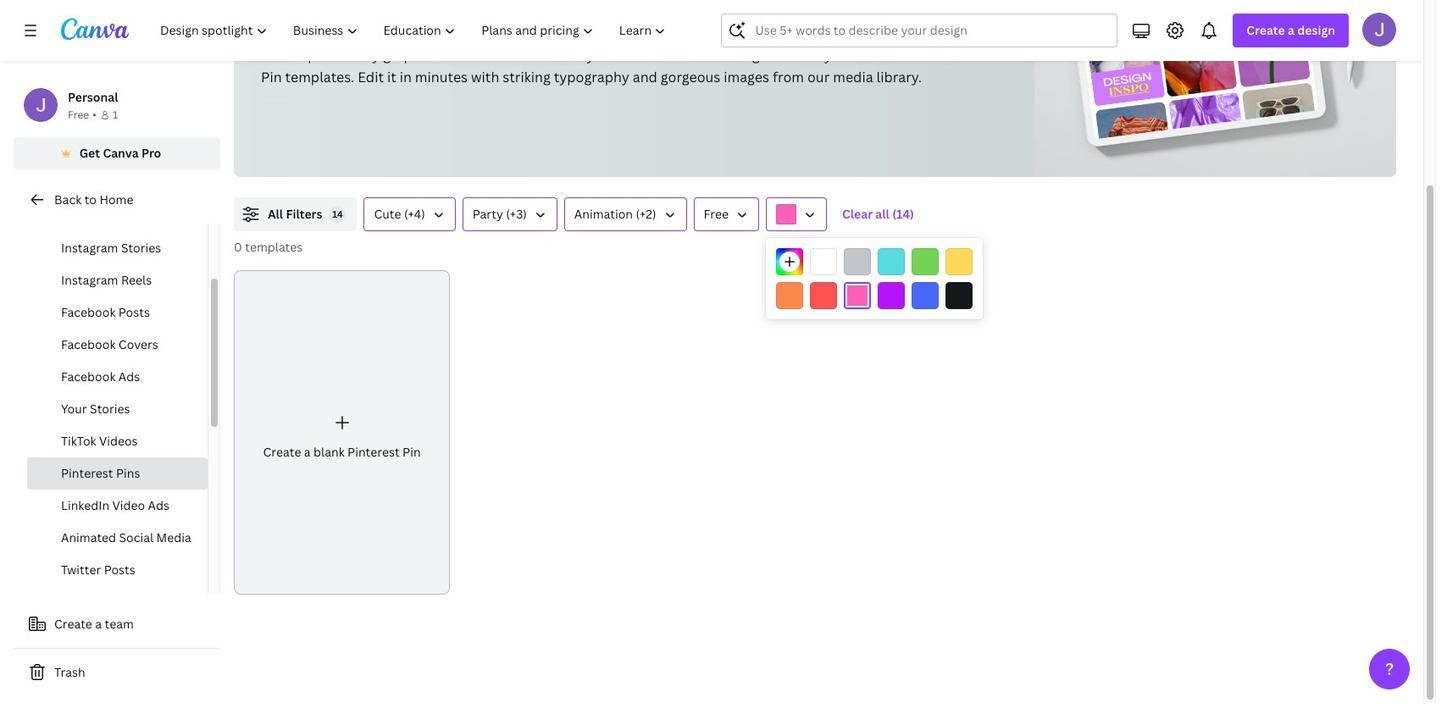 Task type: vqa. For each thing, say whether or not it's contained in the screenshot.
"Specialty" to the bottom
no



Task type: describe. For each thing, give the bounding box(es) containing it.
1 pinterest pin templates image from the left
[[1035, 0, 1397, 177]]

facebook for facebook covers
[[61, 336, 116, 352]]

these
[[763, 46, 799, 64]]

#ffffff image
[[810, 248, 837, 275]]

clear
[[842, 206, 873, 222]]

create a design button
[[1233, 14, 1349, 47]]

free button
[[694, 197, 759, 231]]

trash link
[[14, 656, 220, 690]]

(14)
[[893, 206, 914, 222]]

(+4)
[[404, 206, 425, 222]]

top level navigation element
[[149, 14, 681, 47]]

create a blank pinterest pin link
[[234, 270, 450, 595]]

add a new color image
[[776, 248, 803, 275]]

create for create a design
[[1247, 22, 1285, 38]]

minutes
[[415, 68, 468, 86]]

personal
[[68, 89, 118, 105]]

instagram stories
[[61, 240, 161, 256]]

instagram reels
[[61, 272, 152, 288]]

14 filter options selected element
[[329, 206, 346, 223]]

animated social media link
[[27, 522, 208, 554]]

Search search field
[[756, 14, 1107, 47]]

a for team
[[95, 616, 102, 632]]

#4a66fb image
[[912, 282, 939, 309]]

draw
[[470, 46, 502, 64]]

instagram stories link
[[27, 232, 208, 264]]

templates.
[[285, 68, 355, 86]]

a for blank
[[304, 444, 311, 461]]

party (+3) button
[[463, 197, 558, 231]]

#fd5ebb image
[[844, 282, 871, 309]]

all
[[876, 206, 890, 222]]

facebook covers link
[[27, 329, 208, 361]]

create a team
[[54, 616, 134, 632]]

a for design
[[1288, 22, 1295, 38]]

instagram for instagram reels
[[61, 272, 118, 288]]

stories for your stories
[[90, 401, 130, 417]]

easy
[[803, 46, 832, 64]]

animated social media
[[61, 530, 191, 546]]

using
[[725, 46, 760, 64]]

facebook ads link
[[27, 361, 208, 393]]

linkedin video ads
[[61, 497, 169, 513]]

your stories link
[[27, 393, 208, 425]]

trash
[[54, 664, 85, 680]]

posts for twitter posts
[[104, 562, 135, 578]]

customize
[[853, 46, 919, 64]]

clear all (14) button
[[834, 197, 923, 231]]

#ffffff image
[[810, 248, 837, 275]]

blank
[[314, 444, 345, 461]]

back to home link
[[14, 183, 220, 217]]

create for create a team
[[54, 616, 92, 632]]

canva
[[103, 145, 139, 161]]

pinterest right blank
[[348, 444, 400, 461]]

images
[[724, 68, 770, 86]]

home
[[99, 191, 133, 207]]

videos
[[99, 433, 138, 449]]

media
[[833, 68, 873, 86]]

(+2)
[[636, 206, 656, 222]]

#4a66fb image
[[912, 282, 939, 309]]

all
[[268, 206, 283, 222]]

filters
[[286, 206, 322, 222]]

free •
[[68, 107, 97, 122]]

linkedin video ads link
[[27, 490, 208, 522]]

pin inside create pin-worthy graphics and draw attention to your pinterest board using these easy to customize pinterest pin templates. edit it in minutes with striking typography and gorgeous images from our media library.
[[261, 68, 282, 86]]

it
[[387, 68, 396, 86]]

party
[[473, 206, 503, 222]]

library.
[[877, 68, 922, 86]]

reels
[[121, 272, 152, 288]]

party (+3)
[[473, 206, 527, 222]]

pin-
[[308, 46, 334, 64]]

all filters
[[268, 206, 322, 222]]

instagram posts
[[61, 207, 153, 224]]

animation (+2)
[[574, 206, 656, 222]]

1 vertical spatial pin
[[403, 444, 421, 461]]

get canva pro button
[[14, 137, 220, 169]]

templates
[[245, 239, 303, 255]]

with
[[471, 68, 499, 86]]

2 pinterest pin templates image from the left
[[1082, 0, 1166, 106]]

instagram for instagram posts
[[61, 207, 118, 224]]

pins
[[116, 465, 140, 481]]

posts for facebook posts
[[118, 304, 150, 320]]

pinterest right customize
[[923, 46, 982, 64]]

pinterest up linkedin
[[61, 465, 113, 481]]

twitter posts
[[61, 562, 135, 578]]

facebook covers
[[61, 336, 158, 352]]

twitter posts link
[[27, 554, 208, 586]]

create a blank pinterest pin
[[263, 444, 421, 461]]

pinterest up "gorgeous" on the top
[[620, 46, 680, 64]]

free for free
[[704, 206, 729, 222]]

worthy
[[334, 46, 380, 64]]

twitter
[[61, 562, 101, 578]]

create for create pin-worthy graphics and draw attention to your pinterest board using these easy to customize pinterest pin templates. edit it in minutes with striking typography and gorgeous images from our media library.
[[261, 46, 304, 64]]

covers
[[118, 336, 158, 352]]

cute (+4) button
[[364, 197, 456, 231]]



Task type: locate. For each thing, give the bounding box(es) containing it.
instagram reels link
[[27, 264, 208, 296]]

your stories
[[61, 401, 130, 417]]

animation (+2) button
[[564, 197, 687, 231]]

stories down the facebook ads link
[[90, 401, 130, 417]]

1 horizontal spatial pin
[[403, 444, 421, 461]]

from
[[773, 68, 804, 86]]

create a blank pinterest pin element
[[234, 270, 450, 595]]

tiktok videos link
[[27, 425, 208, 457]]

0 vertical spatial stories
[[121, 240, 161, 256]]

a left blank
[[304, 444, 311, 461]]

create inside create pin-worthy graphics and draw attention to your pinterest board using these easy to customize pinterest pin templates. edit it in minutes with striking typography and gorgeous images from our media library.
[[261, 46, 304, 64]]

2 instagram from the top
[[61, 240, 118, 256]]

create left design
[[1247, 22, 1285, 38]]

0 vertical spatial and
[[442, 46, 467, 64]]

0 vertical spatial pin
[[261, 68, 282, 86]]

board
[[683, 46, 722, 64]]

2 vertical spatial posts
[[104, 562, 135, 578]]

1 facebook from the top
[[61, 304, 116, 320]]

1 vertical spatial a
[[304, 444, 311, 461]]

0 horizontal spatial a
[[95, 616, 102, 632]]

1 horizontal spatial ads
[[148, 497, 169, 513]]

a
[[1288, 22, 1295, 38], [304, 444, 311, 461], [95, 616, 102, 632]]

gorgeous
[[661, 68, 721, 86]]

0 vertical spatial ads
[[118, 368, 140, 385]]

team
[[105, 616, 134, 632]]

and up minutes
[[442, 46, 467, 64]]

create left team
[[54, 616, 92, 632]]

facebook up your stories
[[61, 368, 116, 385]]

#74d353 image
[[912, 248, 939, 275], [912, 248, 939, 275]]

our
[[808, 68, 830, 86]]

posts inside "link"
[[104, 562, 135, 578]]

striking
[[503, 68, 551, 86]]

1 horizontal spatial a
[[304, 444, 311, 461]]

to up media
[[836, 46, 850, 64]]

typography
[[554, 68, 630, 86]]

a left team
[[95, 616, 102, 632]]

posts down reels
[[118, 304, 150, 320]]

facebook for facebook posts
[[61, 304, 116, 320]]

None search field
[[722, 14, 1118, 47]]

0 vertical spatial posts
[[121, 207, 153, 224]]

instagram posts link
[[27, 200, 208, 232]]

facebook ads
[[61, 368, 140, 385]]

posts up instagram stories link
[[121, 207, 153, 224]]

1 vertical spatial posts
[[118, 304, 150, 320]]

0 vertical spatial instagram
[[61, 207, 118, 224]]

#b612fb image
[[878, 282, 905, 309], [878, 282, 905, 309]]

get
[[79, 145, 100, 161]]

tiktok
[[61, 433, 96, 449]]

free left "•"
[[68, 107, 89, 122]]

#55dbe0 image
[[878, 248, 905, 275], [878, 248, 905, 275]]

1 vertical spatial ads
[[148, 497, 169, 513]]

free for free •
[[68, 107, 89, 122]]

3 facebook from the top
[[61, 368, 116, 385]]

#fd5ebb image
[[844, 282, 871, 309]]

1 vertical spatial facebook
[[61, 336, 116, 352]]

create pin-worthy graphics and draw attention to your pinterest board using these easy to customize pinterest pin templates. edit it in minutes with striking typography and gorgeous images from our media library.
[[261, 46, 982, 86]]

and left "gorgeous" on the top
[[633, 68, 658, 86]]

back to home
[[54, 191, 133, 207]]

create for create a blank pinterest pin
[[263, 444, 301, 461]]

#fed958 image
[[946, 248, 973, 275], [946, 248, 973, 275]]

edit
[[358, 68, 384, 86]]

pinterest pin templates image
[[1035, 0, 1397, 177], [1082, 0, 1166, 106]]

#c1c6cb image
[[844, 248, 871, 275], [844, 248, 871, 275]]

your
[[61, 401, 87, 417]]

facebook posts link
[[27, 296, 208, 329]]

instagram for instagram stories
[[61, 240, 118, 256]]

0 horizontal spatial to
[[84, 191, 97, 207]]

cute
[[374, 206, 401, 222]]

a inside "dropdown button"
[[1288, 22, 1295, 38]]

free left #fd5ebb image
[[704, 206, 729, 222]]

1 vertical spatial and
[[633, 68, 658, 86]]

back
[[54, 191, 82, 207]]

pin right blank
[[403, 444, 421, 461]]

add a new color image
[[776, 248, 803, 275]]

clear all (14)
[[842, 206, 914, 222]]

2 facebook from the top
[[61, 336, 116, 352]]

facebook for facebook ads
[[61, 368, 116, 385]]

free inside free "button"
[[704, 206, 729, 222]]

posts for instagram posts
[[121, 207, 153, 224]]

media
[[156, 530, 191, 546]]

create
[[1247, 22, 1285, 38], [261, 46, 304, 64], [263, 444, 301, 461], [54, 616, 92, 632]]

pro
[[142, 145, 161, 161]]

0 templates
[[234, 239, 303, 255]]

•
[[93, 107, 97, 122]]

#fd5ebb image
[[776, 204, 797, 225]]

#fe884c image
[[776, 282, 803, 309], [776, 282, 803, 309]]

0 vertical spatial facebook
[[61, 304, 116, 320]]

your
[[587, 46, 617, 64]]

0 vertical spatial a
[[1288, 22, 1295, 38]]

create left blank
[[263, 444, 301, 461]]

free
[[68, 107, 89, 122], [704, 206, 729, 222]]

2 horizontal spatial a
[[1288, 22, 1295, 38]]

pin left templates.
[[261, 68, 282, 86]]

tiktok videos
[[61, 433, 138, 449]]

0 horizontal spatial and
[[442, 46, 467, 64]]

animated
[[61, 530, 116, 546]]

0 horizontal spatial ads
[[118, 368, 140, 385]]

stories up reels
[[121, 240, 161, 256]]

(+3)
[[506, 206, 527, 222]]

a left design
[[1288, 22, 1295, 38]]

0 horizontal spatial free
[[68, 107, 89, 122]]

1 vertical spatial instagram
[[61, 240, 118, 256]]

create inside "dropdown button"
[[1247, 22, 1285, 38]]

design
[[1298, 22, 1336, 38]]

stories for instagram stories
[[121, 240, 161, 256]]

1 vertical spatial stories
[[90, 401, 130, 417]]

create a design
[[1247, 22, 1336, 38]]

and
[[442, 46, 467, 64], [633, 68, 658, 86]]

create inside button
[[54, 616, 92, 632]]

#fd5152 image
[[810, 282, 837, 309]]

0 vertical spatial free
[[68, 107, 89, 122]]

0 horizontal spatial pin
[[261, 68, 282, 86]]

14
[[332, 208, 343, 220]]

#15181b image
[[946, 282, 973, 309], [946, 282, 973, 309]]

instagram
[[61, 207, 118, 224], [61, 240, 118, 256], [61, 272, 118, 288]]

graphics
[[383, 46, 439, 64]]

1 horizontal spatial free
[[704, 206, 729, 222]]

to left your
[[570, 46, 584, 64]]

2 vertical spatial facebook
[[61, 368, 116, 385]]

to inside back to home 'link'
[[84, 191, 97, 207]]

get canva pro
[[79, 145, 161, 161]]

facebook posts
[[61, 304, 150, 320]]

1 horizontal spatial and
[[633, 68, 658, 86]]

create left pin-
[[261, 46, 304, 64]]

animation
[[574, 206, 633, 222]]

a inside button
[[95, 616, 102, 632]]

1 instagram from the top
[[61, 207, 118, 224]]

jacob simon image
[[1363, 13, 1397, 47]]

#fd5152 image
[[810, 282, 837, 309]]

cute (+4)
[[374, 206, 425, 222]]

ads
[[118, 368, 140, 385], [148, 497, 169, 513]]

3 instagram from the top
[[61, 272, 118, 288]]

video
[[112, 497, 145, 513]]

to right back
[[84, 191, 97, 207]]

pin
[[261, 68, 282, 86], [403, 444, 421, 461]]

create a team button
[[14, 607, 220, 641]]

posts down animated social media 'link'
[[104, 562, 135, 578]]

1 vertical spatial free
[[704, 206, 729, 222]]

2 vertical spatial instagram
[[61, 272, 118, 288]]

linkedin
[[61, 497, 109, 513]]

pinterest
[[620, 46, 680, 64], [923, 46, 982, 64], [348, 444, 400, 461], [61, 465, 113, 481]]

to
[[570, 46, 584, 64], [836, 46, 850, 64], [84, 191, 97, 207]]

1
[[113, 107, 118, 122]]

facebook up facebook ads
[[61, 336, 116, 352]]

ads down 'covers'
[[118, 368, 140, 385]]

facebook down instagram reels
[[61, 304, 116, 320]]

0
[[234, 239, 242, 255]]

2 horizontal spatial to
[[836, 46, 850, 64]]

facebook
[[61, 304, 116, 320], [61, 336, 116, 352], [61, 368, 116, 385]]

2 vertical spatial a
[[95, 616, 102, 632]]

social
[[119, 530, 154, 546]]

1 horizontal spatial to
[[570, 46, 584, 64]]

in
[[400, 68, 412, 86]]

ads right video
[[148, 497, 169, 513]]

posts
[[121, 207, 153, 224], [118, 304, 150, 320], [104, 562, 135, 578]]

#fd5ebb image
[[776, 204, 797, 225]]



